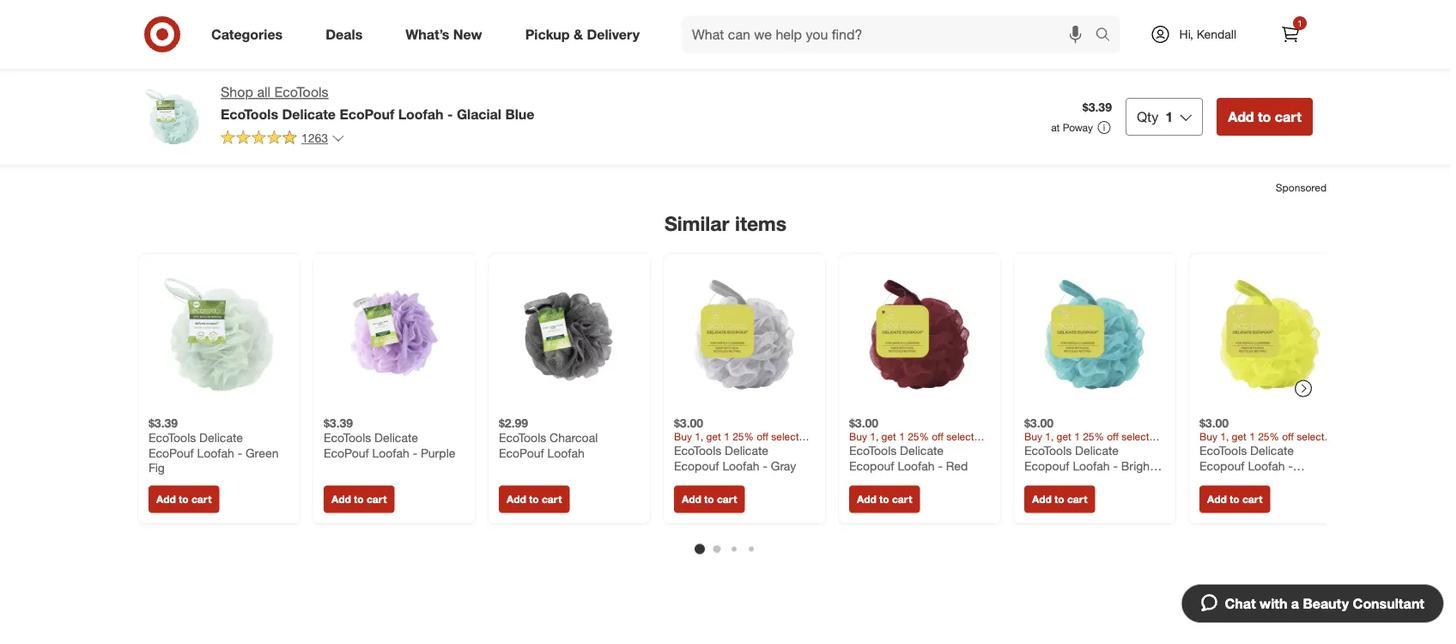 Task type: locate. For each thing, give the bounding box(es) containing it.
ecotools delicate ecopouf loofah - red image
[[850, 264, 991, 405]]

cart down $3.39 ecotools delicate ecopouf loofah - green fig
[[192, 493, 212, 506]]

delicate up chartreuse
[[1251, 443, 1295, 458]]

deals link
[[311, 15, 384, 53]]

add for ecotools charcoal ecopouf loofah
[[507, 493, 526, 506]]

0 horizontal spatial blue
[[505, 106, 535, 122]]

search button
[[1088, 15, 1129, 57]]

green
[[246, 445, 279, 460]]

beauty
[[1304, 595, 1350, 612]]

cart up sponsored
[[1276, 108, 1302, 125]]

consultant
[[1354, 595, 1425, 612]]

delicate left bright
[[1076, 443, 1119, 458]]

1 vertical spatial 1
[[1166, 108, 1174, 125]]

blue inside ecotools delicate ecopouf loofah - bright blue
[[1025, 473, 1049, 488]]

ecopouf for ecotools delicate ecopouf loofah - gray
[[674, 458, 720, 473]]

a
[[1292, 595, 1300, 612]]

cart down $3.39 ecotools delicate ecopouf loofah - purple
[[367, 493, 387, 506]]

cart for ecotools delicate ecopouf loofah - bright blue
[[1068, 493, 1088, 506]]

ecotools delicate ecopouf loofah - gray
[[674, 443, 797, 473]]

loofah
[[398, 106, 444, 122], [197, 445, 234, 460], [373, 445, 410, 460], [548, 445, 585, 460], [723, 458, 760, 473], [898, 458, 935, 473], [1073, 458, 1110, 473], [1249, 458, 1286, 473]]

add to cart down 'ecotools delicate ecopouf loofah - gray'
[[682, 493, 737, 506]]

$3.00 up ecotools delicate ecopouf loofah - bright blue
[[1025, 415, 1054, 430]]

ecotools inside $3.39 ecotools delicate ecopouf loofah - green fig
[[149, 430, 196, 445]]

0 horizontal spatial 1
[[1166, 108, 1174, 125]]

$3.00 up ecotools delicate ecopouf loofah - chartreuse
[[1200, 415, 1229, 430]]

poway
[[1063, 121, 1094, 134]]

- left gray
[[763, 458, 768, 473]]

1 right kendall
[[1298, 18, 1303, 28]]

add for ecotools delicate ecopouf loofah - chartreuse
[[1208, 493, 1227, 506]]

- inside shop all ecotools ecotools delicate ecopouf loofah - glacial blue
[[448, 106, 453, 122]]

$3.00 up 'ecotools delicate ecopouf loofah - gray'
[[674, 415, 704, 430]]

ecotools inside ecotools delicate ecopouf loofah - chartreuse
[[1200, 443, 1248, 458]]

add for ecotools delicate ecopouf loofah - gray
[[682, 493, 702, 506]]

add to cart down the ecotools delicate ecopouf loofah - red
[[857, 493, 913, 506]]

ecopouf
[[340, 106, 395, 122], [149, 445, 194, 460], [324, 445, 369, 460], [499, 445, 544, 460]]

$3.00 for ecotools delicate ecopouf loofah - gray
[[674, 415, 704, 430]]

- right chartreuse
[[1289, 458, 1294, 473]]

image of ecotools delicate ecopouf loofah - glacial blue image
[[138, 82, 207, 151]]

fig
[[149, 460, 165, 475]]

loofah inside $3.39 ecotools delicate ecopouf loofah - purple
[[373, 445, 410, 460]]

ecotools delicate ecopouf loofah - bright blue
[[1025, 443, 1154, 488]]

1 $3.00 from the left
[[674, 415, 704, 430]]

shop
[[221, 84, 253, 101]]

2 ecopouf from the left
[[850, 458, 895, 473]]

0 horizontal spatial $3.39
[[149, 415, 178, 430]]

ecotools
[[274, 84, 329, 101], [221, 106, 278, 122], [149, 430, 196, 445], [324, 430, 371, 445], [499, 430, 547, 445], [674, 443, 722, 458], [850, 443, 897, 458], [1025, 443, 1072, 458], [1200, 443, 1248, 458]]

1 horizontal spatial $3.39
[[324, 415, 353, 430]]

all
[[257, 84, 271, 101]]

$3.00 for ecotools delicate ecopouf loofah - bright blue
[[1025, 415, 1054, 430]]

$3.39 ecotools delicate ecopouf loofah - green fig
[[149, 415, 279, 475]]

to for ecotools charcoal ecopouf loofah
[[529, 493, 539, 506]]

delicate inside shop all ecotools ecotools delicate ecopouf loofah - glacial blue
[[282, 106, 336, 122]]

delicate left the red at bottom
[[900, 443, 944, 458]]

blue
[[505, 106, 535, 122], [1025, 473, 1049, 488]]

ecopouf inside the ecotools delicate ecopouf loofah - red
[[850, 458, 895, 473]]

4 $3.00 from the left
[[1200, 415, 1229, 430]]

ecotools charcoal ecopouf loofah image
[[499, 264, 640, 405]]

to for ecotools delicate ecopouf loofah - purple
[[354, 493, 364, 506]]

add to cart button
[[1218, 98, 1314, 136], [149, 486, 219, 513], [324, 486, 395, 513], [499, 486, 570, 513], [674, 486, 745, 513], [850, 486, 920, 513], [1025, 486, 1096, 513], [1200, 486, 1271, 513]]

pickup & delivery link
[[511, 15, 662, 53]]

- inside the ecotools delicate ecopouf loofah - red
[[939, 458, 943, 473]]

1 vertical spatial blue
[[1025, 473, 1049, 488]]

1 ecopouf from the left
[[674, 458, 720, 473]]

to for ecotools delicate ecopouf loofah - bright blue
[[1055, 493, 1065, 506]]

ecotools delicate ecopouf loofah - purple image
[[324, 264, 465, 405]]

4 ecopouf from the left
[[1200, 458, 1245, 473]]

$3.39 ecotools delicate ecopouf loofah - purple
[[324, 415, 456, 460]]

cart down the ecotools delicate ecopouf loofah - red
[[893, 493, 913, 506]]

to for ecotools delicate ecopouf loofah - green fig
[[179, 493, 189, 506]]

delicate inside $3.39 ecotools delicate ecopouf loofah - purple
[[375, 430, 418, 445]]

add to cart down fig
[[156, 493, 212, 506]]

1 right the qty
[[1166, 108, 1174, 125]]

$3.39 inside $3.39 ecotools delicate ecopouf loofah - purple
[[324, 415, 353, 430]]

to
[[1259, 108, 1272, 125], [179, 493, 189, 506], [354, 493, 364, 506], [529, 493, 539, 506], [705, 493, 714, 506], [880, 493, 890, 506], [1055, 493, 1065, 506], [1230, 493, 1240, 506]]

delicate left gray
[[725, 443, 769, 458]]

charcoal
[[550, 430, 598, 445]]

2 $3.00 from the left
[[850, 415, 879, 430]]

ecopouf inside the $2.99 ecotools charcoal ecopouf loofah
[[499, 445, 544, 460]]

ecotools delicate ecopouf loofah - gray image
[[674, 264, 815, 405]]

$3.39
[[1083, 100, 1112, 115], [149, 415, 178, 430], [324, 415, 353, 430]]

- left glacial
[[448, 106, 453, 122]]

add to cart button for ecotools delicate ecopouf loofah - purple
[[324, 486, 395, 513]]

delicate up 1263
[[282, 106, 336, 122]]

red
[[947, 458, 968, 473]]

ecopouf inside $3.39 ecotools delicate ecopouf loofah - purple
[[324, 445, 369, 460]]

blue right glacial
[[505, 106, 535, 122]]

- inside 'ecotools delicate ecopouf loofah - gray'
[[763, 458, 768, 473]]

ecotools inside the ecotools delicate ecopouf loofah - red
[[850, 443, 897, 458]]

to for ecotools delicate ecopouf loofah - chartreuse
[[1230, 493, 1240, 506]]

ecopouf inside ecotools delicate ecopouf loofah - bright blue
[[1025, 458, 1070, 473]]

what's new
[[406, 26, 483, 43]]

cart
[[1276, 108, 1302, 125], [192, 493, 212, 506], [367, 493, 387, 506], [542, 493, 562, 506], [717, 493, 737, 506], [893, 493, 913, 506], [1068, 493, 1088, 506], [1243, 493, 1263, 506]]

ecopouf inside $3.39 ecotools delicate ecopouf loofah - green fig
[[149, 445, 194, 460]]

at poway
[[1052, 121, 1094, 134]]

1 horizontal spatial blue
[[1025, 473, 1049, 488]]

ecotools delicate ecopouf loofah - bright blue image
[[1025, 264, 1166, 405]]

ecopouf for ecotools delicate ecopouf loofah - bright blue
[[1025, 458, 1070, 473]]

$3.00 up the ecotools delicate ecopouf loofah - red
[[850, 415, 879, 430]]

delicate inside ecotools delicate ecopouf loofah - chartreuse
[[1251, 443, 1295, 458]]

0 vertical spatial 1
[[1298, 18, 1303, 28]]

ecopouf inside ecotools delicate ecopouf loofah - chartreuse
[[1200, 458, 1245, 473]]

at
[[1052, 121, 1061, 134]]

pickup & delivery
[[525, 26, 640, 43]]

1 horizontal spatial 1
[[1298, 18, 1303, 28]]

- left bright
[[1114, 458, 1118, 473]]

ecotools inside $3.39 ecotools delicate ecopouf loofah - purple
[[324, 430, 371, 445]]

ecopouf inside shop all ecotools ecotools delicate ecopouf loofah - glacial blue
[[340, 106, 395, 122]]

$3.00
[[674, 415, 704, 430], [850, 415, 879, 430], [1025, 415, 1054, 430], [1200, 415, 1229, 430]]

1
[[1298, 18, 1303, 28], [1166, 108, 1174, 125]]

ecopouf inside 'ecotools delicate ecopouf loofah - gray'
[[674, 458, 720, 473]]

- inside $3.39 ecotools delicate ecopouf loofah - purple
[[413, 445, 418, 460]]

ecopouf for ecotools delicate ecopouf loofah - red
[[850, 458, 895, 473]]

qty 1
[[1137, 108, 1174, 125]]

delicate left green
[[199, 430, 243, 445]]

blue right the red at bottom
[[1025, 473, 1049, 488]]

$3.39 inside $3.39 ecotools delicate ecopouf loofah - green fig
[[149, 415, 178, 430]]

bright
[[1122, 458, 1154, 473]]

chat
[[1226, 595, 1257, 612]]

ecopouf
[[674, 458, 720, 473], [850, 458, 895, 473], [1025, 458, 1070, 473], [1200, 458, 1245, 473]]

- left purple
[[413, 445, 418, 460]]

add to cart button for ecotools delicate ecopouf loofah - gray
[[674, 486, 745, 513]]

to for ecotools delicate ecopouf loofah - red
[[880, 493, 890, 506]]

cart down chartreuse
[[1243, 493, 1263, 506]]

cart down the $2.99 ecotools charcoal ecopouf loofah
[[542, 493, 562, 506]]

3 ecopouf from the left
[[1025, 458, 1070, 473]]

-
[[448, 106, 453, 122], [238, 445, 242, 460], [413, 445, 418, 460], [763, 458, 768, 473], [939, 458, 943, 473], [1114, 458, 1118, 473], [1289, 458, 1294, 473]]

cart down ecotools delicate ecopouf loofah - bright blue
[[1068, 493, 1088, 506]]

ecopouf for ecotools delicate ecopouf loofah - chartreuse
[[1200, 458, 1245, 473]]

delicate
[[282, 106, 336, 122], [199, 430, 243, 445], [375, 430, 418, 445], [725, 443, 769, 458], [900, 443, 944, 458], [1076, 443, 1119, 458], [1251, 443, 1295, 458]]

categories
[[211, 26, 283, 43]]

add to cart for ecotools delicate ecopouf loofah - purple
[[332, 493, 387, 506]]

add to cart
[[1229, 108, 1302, 125], [156, 493, 212, 506], [332, 493, 387, 506], [507, 493, 562, 506], [682, 493, 737, 506], [857, 493, 913, 506], [1033, 493, 1088, 506], [1208, 493, 1263, 506]]

0 vertical spatial blue
[[505, 106, 535, 122]]

add to cart down $3.39 ecotools delicate ecopouf loofah - purple
[[332, 493, 387, 506]]

add to cart down chartreuse
[[1208, 493, 1263, 506]]

- left green
[[238, 445, 242, 460]]

add to cart for ecotools delicate ecopouf loofah - chartreuse
[[1208, 493, 1263, 506]]

add
[[1229, 108, 1255, 125], [156, 493, 176, 506], [332, 493, 351, 506], [507, 493, 526, 506], [682, 493, 702, 506], [857, 493, 877, 506], [1033, 493, 1052, 506], [1208, 493, 1227, 506]]

$3.39 for $3.39 ecotools delicate ecopouf loofah - purple
[[324, 415, 353, 430]]

deals
[[326, 26, 363, 43]]

add to cart down ecotools delicate ecopouf loofah - bright blue
[[1033, 493, 1088, 506]]

add to cart down the $2.99 ecotools charcoal ecopouf loofah
[[507, 493, 562, 506]]

add to cart for ecotools delicate ecopouf loofah - bright blue
[[1033, 493, 1088, 506]]

shop all ecotools ecotools delicate ecopouf loofah - glacial blue
[[221, 84, 535, 122]]

cart down 'ecotools delicate ecopouf loofah - gray'
[[717, 493, 737, 506]]

purple
[[421, 445, 456, 460]]

3 $3.00 from the left
[[1025, 415, 1054, 430]]

categories link
[[197, 15, 304, 53]]

delicate left purple
[[375, 430, 418, 445]]

add for ecotools delicate ecopouf loofah - bright blue
[[1033, 493, 1052, 506]]

delicate inside 'ecotools delicate ecopouf loofah - gray'
[[725, 443, 769, 458]]

- left the red at bottom
[[939, 458, 943, 473]]

2 horizontal spatial $3.39
[[1083, 100, 1112, 115]]



Task type: describe. For each thing, give the bounding box(es) containing it.
add to cart for ecotools delicate ecopouf loofah - green fig
[[156, 493, 212, 506]]

loofah inside ecotools delicate ecopouf loofah - bright blue
[[1073, 458, 1110, 473]]

1263 link
[[221, 130, 345, 149]]

add for ecotools delicate ecopouf loofah - red
[[857, 493, 877, 506]]

$2.99 ecotools charcoal ecopouf loofah
[[499, 415, 598, 460]]

items
[[735, 212, 787, 236]]

cart for ecotools delicate ecopouf loofah - green fig
[[192, 493, 212, 506]]

loofah inside 'ecotools delicate ecopouf loofah - gray'
[[723, 458, 760, 473]]

new
[[453, 26, 483, 43]]

add to cart button for ecotools delicate ecopouf loofah - bright blue
[[1025, 486, 1096, 513]]

loofah inside $3.39 ecotools delicate ecopouf loofah - green fig
[[197, 445, 234, 460]]

cart for ecotools delicate ecopouf loofah - red
[[893, 493, 913, 506]]

&
[[574, 26, 583, 43]]

ecopouf for $3.39 ecotools delicate ecopouf loofah - purple
[[324, 445, 369, 460]]

loofah inside the $2.99 ecotools charcoal ecopouf loofah
[[548, 445, 585, 460]]

sponsored
[[1276, 181, 1327, 194]]

chat with a beauty consultant button
[[1182, 584, 1445, 624]]

with
[[1260, 595, 1288, 612]]

ecopouf for $2.99 ecotools charcoal ecopouf loofah
[[499, 445, 544, 460]]

ecotools delicate ecopouf loofah - chartreuse
[[1200, 443, 1295, 488]]

delicate inside ecotools delicate ecopouf loofah - bright blue
[[1076, 443, 1119, 458]]

add to cart for ecotools delicate ecopouf loofah - red
[[857, 493, 913, 506]]

ecotools inside ecotools delicate ecopouf loofah - bright blue
[[1025, 443, 1072, 458]]

gray
[[771, 458, 797, 473]]

$3.00 for ecotools delicate ecopouf loofah - chartreuse
[[1200, 415, 1229, 430]]

hi,
[[1180, 27, 1194, 42]]

1263
[[302, 130, 328, 145]]

ecotools inside 'ecotools delicate ecopouf loofah - gray'
[[674, 443, 722, 458]]

similar
[[665, 212, 730, 236]]

qty
[[1137, 108, 1159, 125]]

add to cart button for ecotools delicate ecopouf loofah - green fig
[[149, 486, 219, 513]]

chartreuse
[[1200, 473, 1260, 488]]

cart for ecotools delicate ecopouf loofah - gray
[[717, 493, 737, 506]]

ecotools inside the $2.99 ecotools charcoal ecopouf loofah
[[499, 430, 547, 445]]

similar items
[[665, 212, 787, 236]]

add to cart for ecotools delicate ecopouf loofah - gray
[[682, 493, 737, 506]]

add for ecotools delicate ecopouf loofah - purple
[[332, 493, 351, 506]]

loofah inside shop all ecotools ecotools delicate ecopouf loofah - glacial blue
[[398, 106, 444, 122]]

add to cart button for ecotools delicate ecopouf loofah - red
[[850, 486, 920, 513]]

kendall
[[1197, 27, 1237, 42]]

$3.39 for $3.39 ecotools delicate ecopouf loofah - green fig
[[149, 415, 178, 430]]

$3.39 for $3.39
[[1083, 100, 1112, 115]]

glacial
[[457, 106, 502, 122]]

add to cart button for ecotools charcoal ecopouf loofah
[[499, 486, 570, 513]]

1 link
[[1272, 15, 1310, 53]]

delicate inside the ecotools delicate ecopouf loofah - red
[[900, 443, 944, 458]]

cart for ecotools delicate ecopouf loofah - chartreuse
[[1243, 493, 1263, 506]]

- inside $3.39 ecotools delicate ecopouf loofah - green fig
[[238, 445, 242, 460]]

add for ecotools delicate ecopouf loofah - green fig
[[156, 493, 176, 506]]

What can we help you find? suggestions appear below search field
[[682, 15, 1100, 53]]

pickup
[[525, 26, 570, 43]]

cart for ecotools delicate ecopouf loofah - purple
[[367, 493, 387, 506]]

what's new link
[[391, 15, 504, 53]]

cart for ecotools charcoal ecopouf loofah
[[542, 493, 562, 506]]

what's
[[406, 26, 450, 43]]

loofah inside the ecotools delicate ecopouf loofah - red
[[898, 458, 935, 473]]

chat with a beauty consultant
[[1226, 595, 1425, 612]]

delivery
[[587, 26, 640, 43]]

blue inside shop all ecotools ecotools delicate ecopouf loofah - glacial blue
[[505, 106, 535, 122]]

- inside ecotools delicate ecopouf loofah - chartreuse
[[1289, 458, 1294, 473]]

$2.99
[[499, 415, 528, 430]]

similar items region
[[125, 113, 1351, 637]]

search
[[1088, 28, 1129, 44]]

ecotools delicate ecopouf loofah - green fig image
[[149, 264, 290, 405]]

add to cart button for ecotools delicate ecopouf loofah - chartreuse
[[1200, 486, 1271, 513]]

delicate inside $3.39 ecotools delicate ecopouf loofah - green fig
[[199, 430, 243, 445]]

ecotools delicate ecopouf loofah - red
[[850, 443, 968, 473]]

loofah inside ecotools delicate ecopouf loofah - chartreuse
[[1249, 458, 1286, 473]]

add to cart up sponsored
[[1229, 108, 1302, 125]]

ecotools delicate ecopouf loofah - chartreuse image
[[1200, 264, 1341, 405]]

hi, kendall
[[1180, 27, 1237, 42]]

- inside ecotools delicate ecopouf loofah - bright blue
[[1114, 458, 1118, 473]]

ecopouf for $3.39 ecotools delicate ecopouf loofah - green fig
[[149, 445, 194, 460]]

$3.00 for ecotools delicate ecopouf loofah - red
[[850, 415, 879, 430]]

add to cart for ecotools charcoal ecopouf loofah
[[507, 493, 562, 506]]

to for ecotools delicate ecopouf loofah - gray
[[705, 493, 714, 506]]



Task type: vqa. For each thing, say whether or not it's contained in the screenshot.
tomorrow
no



